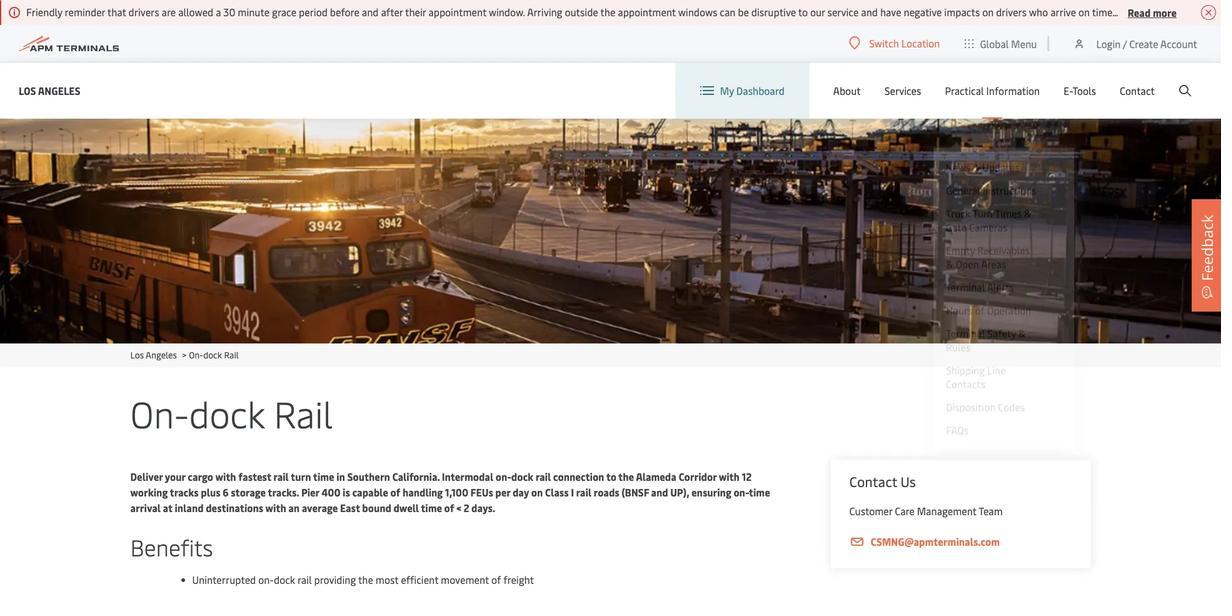 Task type: vqa. For each thing, say whether or not it's contained in the screenshot.
Practical Information
yes



Task type: describe. For each thing, give the bounding box(es) containing it.
los for los angeles
[[19, 84, 36, 97]]

and inside 'deliver your cargo with fastest rail turn time in southern california. intermodal on-dock rail connection to the alameda corridor with 12 working tracks plus 6 storage tracks. pier 400 is capable of handling 1,100 feus per day on class i rail roads (bnsf and up), ensuring on-time arrival at inland destinations with an average east bound dwell time of < 2 days.'
[[651, 486, 668, 500]]

1 drivers from the left
[[129, 5, 159, 19]]

who
[[1030, 5, 1049, 19]]

1 horizontal spatial of
[[444, 502, 454, 515]]

1 arrive from the left
[[1051, 5, 1077, 19]]

southern
[[347, 470, 390, 484]]

2
[[464, 502, 469, 515]]

tracks
[[170, 486, 199, 500]]

e-tools button
[[1064, 63, 1097, 119]]

working
[[130, 486, 168, 500]]

arrival
[[130, 502, 161, 515]]

0 vertical spatial los angeles link
[[19, 83, 80, 99]]

switch location
[[870, 36, 940, 50]]

corridor
[[679, 470, 717, 484]]

service
[[828, 5, 859, 19]]

connection
[[553, 470, 604, 484]]

login
[[1097, 37, 1121, 50]]

global menu
[[980, 37, 1037, 50]]

inland
[[175, 502, 204, 515]]

30
[[224, 5, 235, 19]]

the inside 'deliver your cargo with fastest rail turn time in southern california. intermodal on-dock rail connection to the alameda corridor with 12 working tracks plus 6 storage tracks. pier 400 is capable of handling 1,100 feus per day on class i rail roads (bnsf and up), ensuring on-time arrival at inland destinations with an average east bound dwell time of < 2 days.'
[[619, 470, 634, 484]]

>
[[182, 350, 187, 362]]

1,100
[[445, 486, 469, 500]]

contact for contact
[[1120, 84, 1155, 98]]

tracks.
[[268, 486, 299, 500]]

outside
[[565, 5, 598, 19]]

2 horizontal spatial with
[[719, 470, 740, 484]]

2 drivers from the left
[[997, 5, 1027, 19]]

1 horizontal spatial rail
[[274, 389, 333, 438]]

negative
[[904, 5, 942, 19]]

global menu button
[[953, 25, 1050, 62]]

minute
[[238, 5, 270, 19]]

about button
[[834, 63, 861, 119]]

tools
[[1073, 84, 1097, 98]]

my dashboard button
[[700, 63, 785, 119]]

a
[[216, 5, 221, 19]]

friendly
[[26, 5, 62, 19]]

1 vertical spatial on-
[[130, 389, 189, 438]]

practical information
[[945, 84, 1040, 98]]

2 horizontal spatial on-
[[734, 486, 749, 500]]

/
[[1123, 37, 1127, 50]]

pier
[[301, 486, 319, 500]]

2 arrive from the left
[[1172, 5, 1198, 19]]

dock inside 'deliver your cargo with fastest rail turn time in southern california. intermodal on-dock rail connection to the alameda corridor with 12 working tracks plus 6 storage tracks. pier 400 is capable of handling 1,100 feus per day on class i rail roads (bnsf and up), ensuring on-time arrival at inland destinations with an average east bound dwell time of < 2 days.'
[[512, 470, 534, 484]]

rail left providing
[[298, 574, 312, 587]]

turn
[[291, 470, 311, 484]]

dashboard
[[737, 84, 785, 98]]

customer
[[850, 505, 893, 519]]

2 that from the left
[[1151, 5, 1170, 19]]

management
[[917, 505, 977, 519]]

deliver your cargo with fastest rail turn time in southern california. intermodal on-dock rail connection to the alameda corridor with 12 working tracks plus 6 storage tracks. pier 400 is capable of handling 1,100 feus per day on class i rail roads (bnsf and up), ensuring on-time arrival at inland destinations with an average east bound dwell time of < 2 days.
[[130, 470, 770, 515]]

their
[[405, 5, 426, 19]]

capable
[[352, 486, 388, 500]]

to inside 'deliver your cargo with fastest rail turn time in southern california. intermodal on-dock rail connection to the alameda corridor with 12 working tracks plus 6 storage tracks. pier 400 is capable of handling 1,100 feus per day on class i rail roads (bnsf and up), ensuring on-time arrival at inland destinations with an average east bound dwell time of < 2 days.'
[[607, 470, 617, 484]]

on-dock rail
[[130, 389, 333, 438]]

0 horizontal spatial time
[[313, 470, 334, 484]]

los for los angeles > on-dock rail
[[130, 350, 144, 362]]

can
[[720, 5, 736, 19]]

an
[[289, 502, 300, 515]]

my dashboard
[[720, 84, 785, 98]]

feus
[[471, 486, 493, 500]]

feedback
[[1197, 215, 1218, 281]]

menu
[[1012, 37, 1037, 50]]

average
[[302, 502, 338, 515]]

disruptive
[[752, 5, 796, 19]]

2 vertical spatial on-
[[258, 574, 274, 587]]

<
[[457, 502, 462, 515]]

1 that from the left
[[107, 5, 126, 19]]

outsi
[[1200, 5, 1222, 19]]

contact button
[[1120, 63, 1155, 119]]

2 horizontal spatial and
[[862, 5, 878, 19]]

angeles for los angeles
[[38, 84, 80, 97]]

read more
[[1128, 5, 1177, 19]]

switch
[[870, 36, 899, 50]]

los angeles
[[19, 84, 80, 97]]

about
[[834, 84, 861, 98]]

plus
[[201, 486, 221, 500]]

impacts
[[945, 5, 980, 19]]

2 vertical spatial time
[[421, 502, 442, 515]]

2 horizontal spatial of
[[492, 574, 501, 587]]

class
[[545, 486, 569, 500]]

our
[[811, 5, 825, 19]]

uninterrupted
[[192, 574, 256, 587]]

services
[[885, 84, 922, 98]]

east
[[340, 502, 360, 515]]

reminder
[[65, 5, 105, 19]]

after
[[381, 5, 403, 19]]

1 horizontal spatial los angeles link
[[130, 350, 177, 362]]

uninterrupted on-dock rail providing the most efficient movement of freight
[[192, 574, 534, 587]]

rail up "tracks."
[[274, 470, 289, 484]]

per
[[496, 486, 511, 500]]

e-
[[1064, 84, 1073, 98]]

1 appointment from the left
[[429, 5, 487, 19]]

0 vertical spatial on-
[[189, 350, 203, 362]]

services button
[[885, 63, 922, 119]]



Task type: locate. For each thing, give the bounding box(es) containing it.
1 vertical spatial los
[[130, 350, 144, 362]]

contact for contact us
[[850, 473, 898, 492]]

on left time.
[[1079, 5, 1090, 19]]

of left freight
[[492, 574, 501, 587]]

0 vertical spatial to
[[799, 5, 808, 19]]

0 horizontal spatial with
[[215, 470, 236, 484]]

information
[[987, 84, 1040, 98]]

1 horizontal spatial with
[[266, 502, 286, 515]]

1 vertical spatial the
[[619, 470, 634, 484]]

1 horizontal spatial that
[[1151, 5, 1170, 19]]

2 horizontal spatial time
[[749, 486, 770, 500]]

angeles inside los angeles link
[[38, 84, 80, 97]]

friendly reminder that drivers are allowed a 30 minute grace period before and after their appointment window. arriving outside the appointment windows can be disruptive to our service and have negative impacts on drivers who arrive on time. drivers that arrive outsi
[[26, 5, 1222, 19]]

arriving
[[527, 5, 563, 19]]

time
[[313, 470, 334, 484], [749, 486, 770, 500], [421, 502, 442, 515]]

1 horizontal spatial drivers
[[997, 5, 1027, 19]]

and down alameda
[[651, 486, 668, 500]]

grace
[[272, 5, 297, 19]]

drivers
[[129, 5, 159, 19], [997, 5, 1027, 19]]

on- right uninterrupted
[[258, 574, 274, 587]]

of up dwell
[[391, 486, 401, 500]]

1 vertical spatial on-
[[734, 486, 749, 500]]

1 horizontal spatial los
[[130, 350, 144, 362]]

your
[[165, 470, 186, 484]]

switch location button
[[850, 36, 940, 50]]

fastest
[[238, 470, 271, 484]]

up),
[[671, 486, 690, 500]]

at
[[163, 502, 173, 515]]

login / create account link
[[1074, 25, 1198, 62]]

rail
[[274, 470, 289, 484], [536, 470, 551, 484], [576, 486, 592, 500], [298, 574, 312, 587]]

contact down login / create account 'link'
[[1120, 84, 1155, 98]]

0 vertical spatial contact
[[1120, 84, 1155, 98]]

1 horizontal spatial on
[[983, 5, 994, 19]]

on inside 'deliver your cargo with fastest rail turn time in southern california. intermodal on-dock rail connection to the alameda corridor with 12 working tracks plus 6 storage tracks. pier 400 is capable of handling 1,100 feus per day on class i rail roads (bnsf and up), ensuring on-time arrival at inland destinations with an average east bound dwell time of < 2 days.'
[[532, 486, 543, 500]]

create
[[1130, 37, 1159, 50]]

that
[[107, 5, 126, 19], [1151, 5, 1170, 19]]

6
[[223, 486, 229, 500]]

on-
[[496, 470, 512, 484], [734, 486, 749, 500], [258, 574, 274, 587]]

team
[[979, 505, 1003, 519]]

and left have
[[862, 5, 878, 19]]

have
[[881, 5, 902, 19]]

alameda
[[636, 470, 677, 484]]

appointment left windows
[[618, 5, 676, 19]]

1 horizontal spatial appointment
[[618, 5, 676, 19]]

and left after
[[362, 5, 379, 19]]

time left the in
[[313, 470, 334, 484]]

0 horizontal spatial los
[[19, 84, 36, 97]]

i
[[571, 486, 574, 500]]

is
[[343, 486, 350, 500]]

0 horizontal spatial angeles
[[38, 84, 80, 97]]

windows
[[678, 5, 718, 19]]

appointment right their
[[429, 5, 487, 19]]

csmng@apmterminals.com link
[[850, 535, 1072, 550]]

days.
[[472, 502, 496, 515]]

location
[[902, 36, 940, 50]]

1 vertical spatial contact
[[850, 473, 898, 492]]

most
[[376, 574, 399, 587]]

customer care management team
[[850, 505, 1003, 519]]

of left <
[[444, 502, 454, 515]]

0 horizontal spatial of
[[391, 486, 401, 500]]

window.
[[489, 5, 525, 19]]

that right reminder
[[107, 5, 126, 19]]

to up roads
[[607, 470, 617, 484]]

0 horizontal spatial rail
[[224, 350, 239, 362]]

e-tools
[[1064, 84, 1097, 98]]

0 vertical spatial angeles
[[38, 84, 80, 97]]

drivers
[[1117, 5, 1149, 19]]

1 horizontal spatial contact
[[1120, 84, 1155, 98]]

angeles
[[38, 84, 80, 97], [146, 350, 177, 362]]

movement
[[441, 574, 489, 587]]

0 horizontal spatial appointment
[[429, 5, 487, 19]]

1 vertical spatial time
[[749, 486, 770, 500]]

the left most
[[358, 574, 373, 587]]

12
[[742, 470, 752, 484]]

the up (bnsf on the bottom
[[619, 470, 634, 484]]

0 horizontal spatial on-
[[258, 574, 274, 587]]

time down handling
[[421, 502, 442, 515]]

handling
[[403, 486, 443, 500]]

with up 6 in the bottom left of the page
[[215, 470, 236, 484]]

drivers left who
[[997, 5, 1027, 19]]

0 horizontal spatial on
[[532, 486, 543, 500]]

1 vertical spatial rail
[[274, 389, 333, 438]]

close alert image
[[1202, 5, 1217, 20]]

day
[[513, 486, 529, 500]]

benefits
[[130, 532, 213, 563]]

0 horizontal spatial that
[[107, 5, 126, 19]]

1 vertical spatial to
[[607, 470, 617, 484]]

1 vertical spatial of
[[444, 502, 454, 515]]

the right outside
[[601, 5, 616, 19]]

1 horizontal spatial and
[[651, 486, 668, 500]]

roads
[[594, 486, 620, 500]]

1 horizontal spatial arrive
[[1172, 5, 1198, 19]]

0 horizontal spatial and
[[362, 5, 379, 19]]

2 vertical spatial the
[[358, 574, 373, 587]]

los angeles link
[[19, 83, 80, 99], [130, 350, 177, 362]]

practical
[[945, 84, 984, 98]]

rail
[[224, 350, 239, 362], [274, 389, 333, 438]]

drivers left are
[[129, 5, 159, 19]]

efficient
[[401, 574, 439, 587]]

allowed
[[178, 5, 213, 19]]

arrive right who
[[1051, 5, 1077, 19]]

1 vertical spatial angeles
[[146, 350, 177, 362]]

1 horizontal spatial the
[[601, 5, 616, 19]]

on
[[983, 5, 994, 19], [1079, 5, 1090, 19], [532, 486, 543, 500]]

on- up 'per'
[[496, 470, 512, 484]]

cargo
[[188, 470, 213, 484]]

0 horizontal spatial to
[[607, 470, 617, 484]]

0 vertical spatial time
[[313, 470, 334, 484]]

0 vertical spatial los
[[19, 84, 36, 97]]

on-
[[189, 350, 203, 362], [130, 389, 189, 438]]

on- down 12
[[734, 486, 749, 500]]

on right impacts
[[983, 5, 994, 19]]

feedback button
[[1192, 199, 1222, 312]]

deliver
[[130, 470, 163, 484]]

arrive left close alert icon
[[1172, 5, 1198, 19]]

providing
[[314, 574, 356, 587]]

on right 'day'
[[532, 486, 543, 500]]

1 horizontal spatial angeles
[[146, 350, 177, 362]]

contact up the customer
[[850, 473, 898, 492]]

appointment
[[429, 5, 487, 19], [618, 5, 676, 19]]

time down 12
[[749, 486, 770, 500]]

csmng@apmterminals.com
[[871, 535, 1000, 549]]

0 horizontal spatial arrive
[[1051, 5, 1077, 19]]

1 horizontal spatial to
[[799, 5, 808, 19]]

care
[[895, 505, 915, 519]]

los
[[19, 84, 36, 97], [130, 350, 144, 362]]

time.
[[1093, 5, 1115, 19]]

in
[[337, 470, 345, 484]]

2 horizontal spatial the
[[619, 470, 634, 484]]

ensuring
[[692, 486, 732, 500]]

1 horizontal spatial on-
[[496, 470, 512, 484]]

0 vertical spatial on-
[[496, 470, 512, 484]]

destinations
[[206, 502, 263, 515]]

us
[[901, 473, 916, 492]]

california. intermodal
[[392, 470, 494, 484]]

rail right the i
[[576, 486, 592, 500]]

my
[[720, 84, 734, 98]]

to left "our" at the top of page
[[799, 5, 808, 19]]

los angeles > on-dock rail
[[130, 350, 239, 362]]

1 horizontal spatial time
[[421, 502, 442, 515]]

0 horizontal spatial the
[[358, 574, 373, 587]]

2 horizontal spatial on
[[1079, 5, 1090, 19]]

before
[[330, 5, 360, 19]]

0 horizontal spatial contact
[[850, 473, 898, 492]]

rail up class
[[536, 470, 551, 484]]

0 horizontal spatial los angeles link
[[19, 83, 80, 99]]

period
[[299, 5, 328, 19]]

0 vertical spatial rail
[[224, 350, 239, 362]]

with left 12
[[719, 470, 740, 484]]

read more button
[[1128, 4, 1177, 20]]

(bnsf
[[622, 486, 649, 500]]

that right drivers
[[1151, 5, 1170, 19]]

with down "tracks."
[[266, 502, 286, 515]]

1 vertical spatial los angeles link
[[130, 350, 177, 362]]

be
[[738, 5, 749, 19]]

0 vertical spatial of
[[391, 486, 401, 500]]

contact
[[1120, 84, 1155, 98], [850, 473, 898, 492]]

2 vertical spatial of
[[492, 574, 501, 587]]

0 vertical spatial the
[[601, 5, 616, 19]]

0 horizontal spatial drivers
[[129, 5, 159, 19]]

2 appointment from the left
[[618, 5, 676, 19]]

angeles for los angeles > on-dock rail
[[146, 350, 177, 362]]

order services image
[[0, 119, 1222, 344]]

bound
[[362, 502, 391, 515]]



